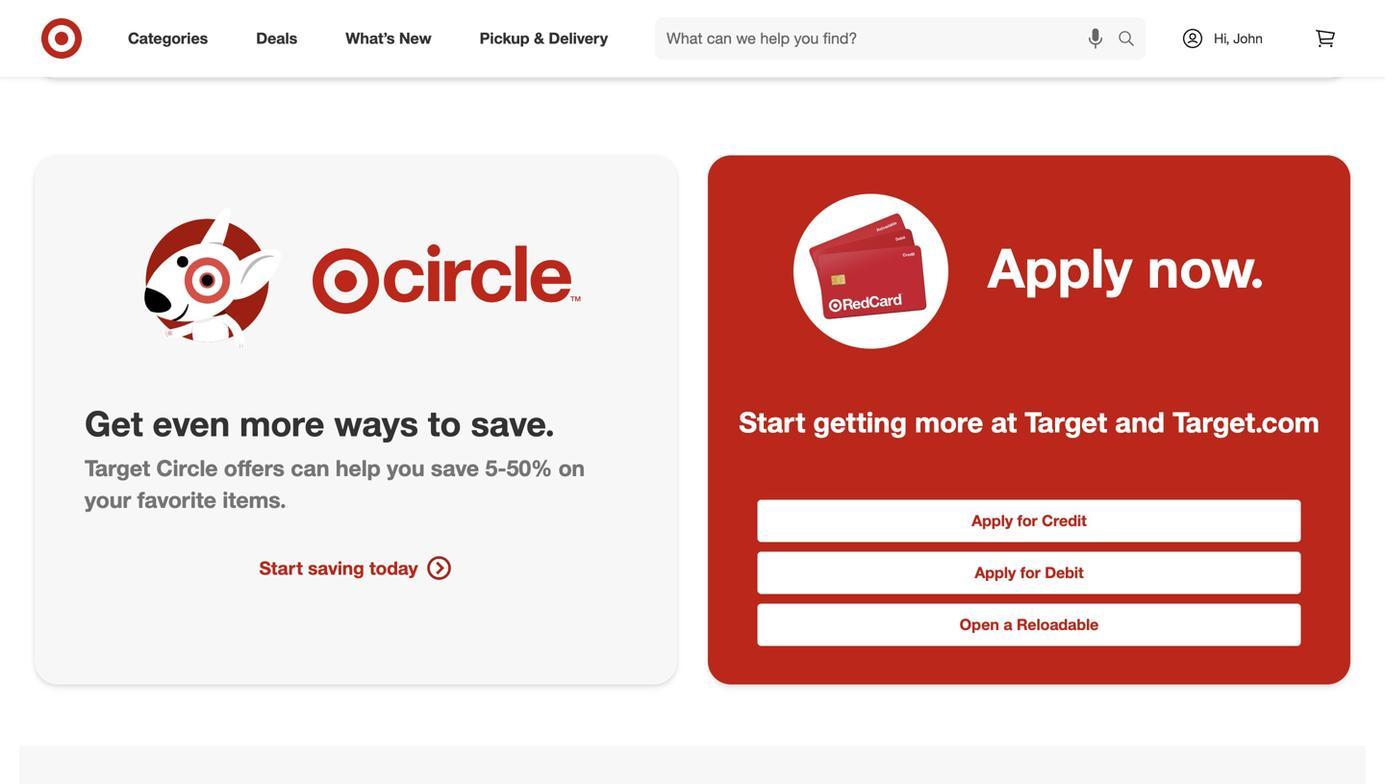 Task type: locate. For each thing, give the bounding box(es) containing it.
more up offers
[[240, 402, 325, 445]]

apply for debit link
[[758, 552, 1302, 594]]

0 horizontal spatial start
[[259, 557, 303, 579]]

apply for apply for credit
[[972, 512, 1013, 530]]

get even more ways to save.
[[85, 402, 555, 445]]

pickup
[[480, 29, 530, 48]]

start
[[739, 405, 806, 439], [259, 557, 303, 579]]

1 horizontal spatial target
[[1025, 405, 1108, 439]]

offers
[[224, 455, 285, 482]]

start for start saving today
[[259, 557, 303, 579]]

start left getting at the right
[[739, 405, 806, 439]]

apply for apply now.
[[988, 235, 1133, 300]]

2 vertical spatial apply
[[975, 564, 1016, 582]]

1 vertical spatial apply
[[972, 512, 1013, 530]]

0 vertical spatial start
[[739, 405, 806, 439]]

1 vertical spatial target
[[85, 455, 150, 482]]

items.
[[223, 486, 286, 513]]

hi,
[[1214, 30, 1230, 47]]

pickup & delivery
[[480, 29, 608, 48]]

redcards image
[[809, 204, 934, 329]]

apply now.
[[988, 235, 1265, 300]]

for left the credit at the bottom right of the page
[[1018, 512, 1038, 530]]

0 horizontal spatial more
[[240, 402, 325, 445]]

save.
[[471, 402, 555, 445]]

for for credit
[[1018, 512, 1038, 530]]

for left debit on the right
[[1021, 564, 1041, 582]]

0 vertical spatial target
[[1025, 405, 1108, 439]]

5-
[[485, 455, 507, 482]]

apply
[[988, 235, 1133, 300], [972, 512, 1013, 530], [975, 564, 1016, 582]]

start left saving on the bottom left of page
[[259, 557, 303, 579]]

target
[[1025, 405, 1108, 439], [85, 455, 150, 482]]

0 horizontal spatial target
[[85, 455, 150, 482]]

for
[[1018, 512, 1038, 530], [1021, 564, 1041, 582]]

target right at
[[1025, 405, 1108, 439]]

1 vertical spatial start
[[259, 557, 303, 579]]

get
[[85, 402, 143, 445]]

apply for credit link
[[758, 500, 1302, 542]]

for inside 'link'
[[1021, 564, 1041, 582]]

categories link
[[112, 17, 232, 60]]

target up your
[[85, 455, 150, 482]]

for for debit
[[1021, 564, 1041, 582]]

more for ways
[[240, 402, 325, 445]]

apply inside 'link'
[[975, 564, 1016, 582]]

what's new
[[346, 29, 432, 48]]

start for start getting more at target and target.com
[[739, 405, 806, 439]]

save
[[431, 455, 479, 482]]

circle logo image
[[313, 194, 582, 367]]

1 horizontal spatial start
[[739, 405, 806, 439]]

&
[[534, 29, 545, 48]]

open
[[960, 616, 1000, 634]]

credit
[[1042, 512, 1087, 530]]

start getting more at target and target.com
[[739, 405, 1320, 439]]

50%
[[507, 455, 553, 482]]

on
[[559, 455, 585, 482]]

apply for apply for debit
[[975, 564, 1016, 582]]

circle
[[156, 455, 218, 482]]

0 vertical spatial for
[[1018, 512, 1038, 530]]

categories
[[128, 29, 208, 48]]

1 vertical spatial for
[[1021, 564, 1041, 582]]

apply for debit
[[975, 564, 1084, 582]]

0 vertical spatial apply
[[988, 235, 1133, 300]]

today
[[369, 557, 418, 579]]

more left at
[[915, 405, 984, 439]]

getting
[[813, 405, 907, 439]]

you
[[387, 455, 425, 482]]

target.com
[[1173, 405, 1320, 439]]

even
[[153, 402, 230, 445]]

more
[[240, 402, 325, 445], [915, 405, 984, 439]]

1 horizontal spatial more
[[915, 405, 984, 439]]

deals link
[[240, 17, 322, 60]]



Task type: describe. For each thing, give the bounding box(es) containing it.
search
[[1109, 31, 1156, 50]]

help
[[336, 455, 381, 482]]

delivery
[[549, 29, 608, 48]]

hi, john
[[1214, 30, 1263, 47]]

new
[[399, 29, 432, 48]]

open a reloadable
[[960, 616, 1099, 634]]

to
[[428, 402, 461, 445]]

debit
[[1045, 564, 1084, 582]]

at
[[991, 405, 1017, 439]]

search button
[[1109, 17, 1156, 64]]

now.
[[1148, 235, 1265, 300]]

start saving today
[[259, 557, 418, 579]]

favorite
[[137, 486, 217, 513]]

more for at
[[915, 405, 984, 439]]

what's new link
[[329, 17, 456, 60]]

ways
[[334, 402, 418, 445]]

start saving today link
[[54, 555, 658, 582]]

your
[[85, 486, 131, 513]]

target circle offers can help you save 5-50% on your favorite items.
[[85, 455, 585, 513]]

what's
[[346, 29, 395, 48]]

target inside the 'target circle offers can help you save 5-50% on your favorite items.'
[[85, 455, 150, 482]]

apply for credit
[[972, 512, 1087, 530]]

deals
[[256, 29, 298, 48]]

john
[[1234, 30, 1263, 47]]

circle bullseye dog image
[[130, 203, 285, 358]]

saving
[[308, 557, 364, 579]]

redcard debit graphic image
[[1077, 0, 1305, 48]]

can
[[291, 455, 330, 482]]

open a reloadable link
[[758, 604, 1302, 646]]

What can we help you find? suggestions appear below search field
[[655, 17, 1123, 60]]

pickup & delivery link
[[463, 17, 632, 60]]

reloadable
[[1017, 616, 1099, 634]]

a
[[1004, 616, 1013, 634]]

and
[[1115, 405, 1165, 439]]



Task type: vqa. For each thing, say whether or not it's contained in the screenshot.
Debit's FOR
yes



